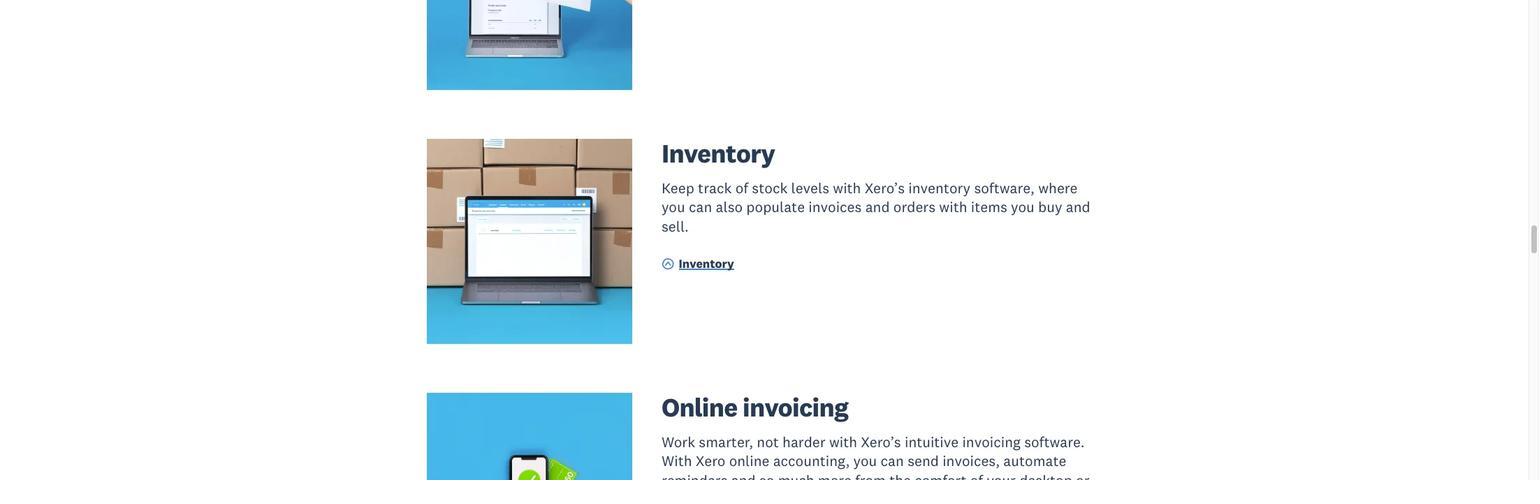 Task type: locate. For each thing, give the bounding box(es) containing it.
0 horizontal spatial and
[[731, 471, 756, 481]]

1 horizontal spatial invoicing
[[962, 433, 1021, 452]]

keep
[[662, 179, 694, 198]]

inventory
[[908, 179, 970, 198]]

2 horizontal spatial you
[[1011, 198, 1034, 217]]

you down software,
[[1011, 198, 1034, 217]]

xero's up from
[[861, 433, 901, 452]]

xero's
[[865, 179, 905, 198], [861, 433, 901, 452]]

0 vertical spatial of
[[735, 179, 748, 198]]

work
[[662, 433, 695, 452]]

invoicing up "invoices,"
[[962, 433, 1021, 452]]

orders
[[893, 198, 936, 217]]

and left orders
[[865, 198, 890, 217]]

and down the "where"
[[1066, 198, 1090, 217]]

send
[[908, 452, 939, 471]]

0 vertical spatial can
[[689, 198, 712, 217]]

0 horizontal spatial can
[[689, 198, 712, 217]]

online
[[662, 391, 737, 424]]

intuitive
[[905, 433, 959, 452]]

you up sell.
[[662, 198, 685, 217]]

with down inventory
[[939, 198, 967, 217]]

more
[[818, 471, 851, 481]]

can down track
[[689, 198, 712, 217]]

inventory up track
[[662, 137, 775, 170]]

of down "invoices,"
[[970, 471, 983, 481]]

xero
[[696, 452, 725, 471]]

invoicing inside work smarter, not harder with xero's intuitive invoicing software. with xero online accounting, you can send invoices, automate reminders and so much more from the comfort of your desktop
[[962, 433, 1021, 452]]

1 vertical spatial can
[[881, 452, 904, 471]]

also
[[716, 198, 743, 217]]

sell.
[[662, 217, 689, 236]]

of
[[735, 179, 748, 198], [970, 471, 983, 481]]

and inside work smarter, not harder with xero's intuitive invoicing software. with xero online accounting, you can send invoices, automate reminders and so much more from the comfort of your desktop
[[731, 471, 756, 481]]

invoices
[[809, 198, 862, 217]]

from
[[855, 471, 886, 481]]

of up also
[[735, 179, 748, 198]]

can up the at the bottom of page
[[881, 452, 904, 471]]

not
[[757, 433, 779, 452]]

can
[[689, 198, 712, 217], [881, 452, 904, 471]]

0 horizontal spatial of
[[735, 179, 748, 198]]

can inside work smarter, not harder with xero's intuitive invoicing software. with xero online accounting, you can send invoices, automate reminders and so much more from the comfort of your desktop
[[881, 452, 904, 471]]

1 horizontal spatial you
[[853, 452, 877, 471]]

harder
[[782, 433, 825, 452]]

stock
[[752, 179, 788, 198]]

you inside work smarter, not harder with xero's intuitive invoicing software. with xero online accounting, you can send invoices, automate reminders and so much more from the comfort of your desktop
[[853, 452, 877, 471]]

invoices,
[[943, 452, 1000, 471]]

1 vertical spatial of
[[970, 471, 983, 481]]

and
[[865, 198, 890, 217], [1066, 198, 1090, 217], [731, 471, 756, 481]]

0 horizontal spatial invoicing
[[743, 391, 848, 424]]

you up from
[[853, 452, 877, 471]]

1 vertical spatial invoicing
[[962, 433, 1021, 452]]

automate
[[1003, 452, 1066, 471]]

0 horizontal spatial you
[[662, 198, 685, 217]]

1 vertical spatial xero's
[[861, 433, 901, 452]]

the
[[889, 471, 911, 481]]

inventory down sell.
[[679, 256, 734, 271]]

0 vertical spatial xero's
[[865, 179, 905, 198]]

invoicing
[[743, 391, 848, 424], [962, 433, 1021, 452]]

invoicing up harder
[[743, 391, 848, 424]]

1 horizontal spatial can
[[881, 452, 904, 471]]

0 vertical spatial inventory
[[662, 137, 775, 170]]

1 vertical spatial inventory
[[679, 256, 734, 271]]

and down the online
[[731, 471, 756, 481]]

with up "more"
[[829, 433, 857, 452]]

inventory
[[662, 137, 775, 170], [679, 256, 734, 271]]

xero's inside work smarter, not harder with xero's intuitive invoicing software. with xero online accounting, you can send invoices, automate reminders and so much more from the comfort of your desktop
[[861, 433, 901, 452]]

with
[[833, 179, 861, 198], [939, 198, 967, 217], [829, 433, 857, 452]]

you
[[662, 198, 685, 217], [1011, 198, 1034, 217], [853, 452, 877, 471]]

1 horizontal spatial of
[[970, 471, 983, 481]]

your
[[987, 471, 1016, 481]]

xero's up orders
[[865, 179, 905, 198]]



Task type: describe. For each thing, give the bounding box(es) containing it.
keep track of stock levels with xero's inventory software, where you can also populate invoices and orders with items you buy and sell.
[[662, 179, 1090, 236]]

online
[[729, 452, 769, 471]]

inventory inside button
[[679, 256, 734, 271]]

track
[[698, 179, 732, 198]]

reminders
[[662, 471, 728, 481]]

of inside work smarter, not harder with xero's intuitive invoicing software. with xero online accounting, you can send invoices, automate reminders and so much more from the comfort of your desktop
[[970, 471, 983, 481]]

can inside keep track of stock levels with xero's inventory software, where you can also populate invoices and orders with items you buy and sell.
[[689, 198, 712, 217]]

of inside keep track of stock levels with xero's inventory software, where you can also populate invoices and orders with items you buy and sell.
[[735, 179, 748, 198]]

0 vertical spatial invoicing
[[743, 391, 848, 424]]

levels
[[791, 179, 829, 198]]

smarter,
[[699, 433, 753, 452]]

much
[[778, 471, 814, 481]]

populate
[[746, 198, 805, 217]]

inventory button
[[662, 256, 734, 275]]

accounting,
[[773, 452, 850, 471]]

online invoicing
[[662, 391, 848, 424]]

software.
[[1024, 433, 1085, 452]]

desktop
[[1019, 471, 1072, 481]]

xero's inside keep track of stock levels with xero's inventory software, where you can also populate invoices and orders with items you buy and sell.
[[865, 179, 905, 198]]

1 horizontal spatial and
[[865, 198, 890, 217]]

items
[[971, 198, 1007, 217]]

2 horizontal spatial and
[[1066, 198, 1090, 217]]

software,
[[974, 179, 1035, 198]]

where
[[1038, 179, 1078, 198]]

work smarter, not harder with xero's intuitive invoicing software. with xero online accounting, you can send invoices, automate reminders and so much more from the comfort of your desktop 
[[662, 433, 1092, 481]]

comfort
[[915, 471, 967, 481]]

so
[[759, 471, 774, 481]]

with inside work smarter, not harder with xero's intuitive invoicing software. with xero online accounting, you can send invoices, automate reminders and so much more from the comfort of your desktop
[[829, 433, 857, 452]]

buy
[[1038, 198, 1062, 217]]

with up invoices
[[833, 179, 861, 198]]

with
[[662, 452, 692, 471]]



Task type: vqa. For each thing, say whether or not it's contained in the screenshot.
a to the left
no



